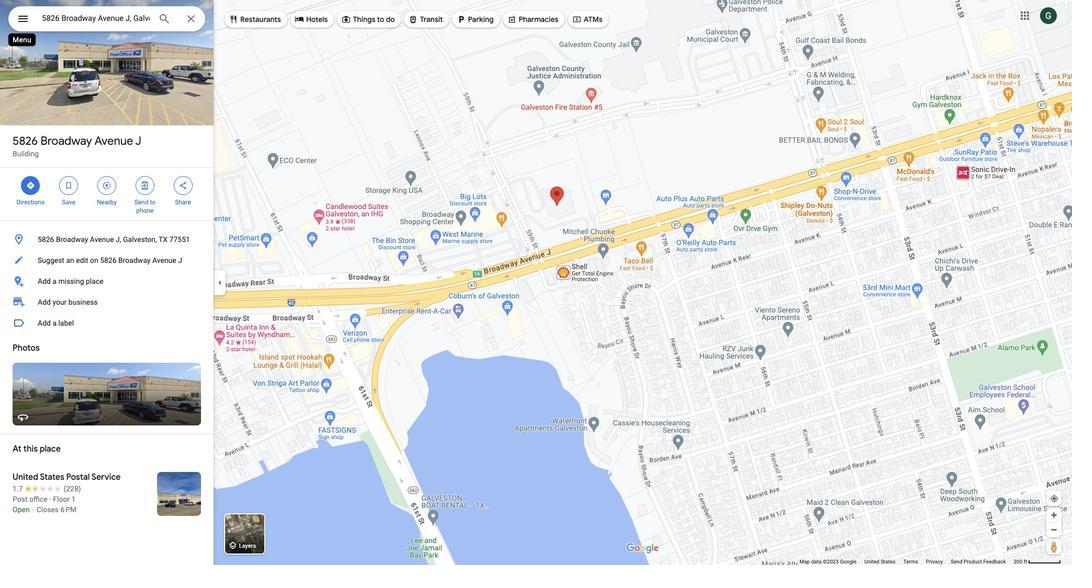 Task type: vqa. For each thing, say whether or not it's contained in the screenshot.
the leftmost Explore
no



Task type: describe. For each thing, give the bounding box(es) containing it.
map
[[800, 560, 810, 565]]

hotels
[[306, 15, 328, 24]]

business
[[68, 298, 98, 307]]

zoom out image
[[1050, 527, 1058, 534]]

united for united states postal service
[[13, 473, 38, 483]]

place inside add a missing place button
[[86, 277, 103, 286]]

 hotels
[[295, 14, 328, 25]]

send product feedback button
[[951, 559, 1006, 566]]

1.7 stars 228 reviews image
[[13, 484, 81, 495]]

united states
[[864, 560, 896, 565]]

add your business link
[[0, 292, 214, 313]]

data
[[811, 560, 822, 565]]

directions
[[16, 199, 45, 206]]

your
[[53, 298, 67, 307]]


[[102, 180, 111, 192]]

pharmacies
[[519, 15, 559, 24]]

collapse side panel image
[[214, 277, 226, 289]]

open
[[13, 506, 30, 515]]

broadway for j,
[[56, 236, 88, 244]]

©2023
[[823, 560, 839, 565]]

avenue for j,
[[90, 236, 114, 244]]

layers
[[239, 544, 256, 550]]

an
[[66, 257, 74, 265]]

show street view coverage image
[[1046, 540, 1062, 555]]

at
[[13, 444, 21, 455]]

j inside 5826 broadway avenue j building
[[135, 134, 141, 149]]

postal
[[66, 473, 90, 483]]


[[408, 14, 418, 25]]

phone
[[136, 207, 154, 215]]

5826 for j
[[13, 134, 38, 149]]

j inside button
[[178, 257, 182, 265]]

avenue inside button
[[152, 257, 176, 265]]

1.7
[[13, 485, 23, 494]]

 restaurants
[[229, 14, 281, 25]]

77551
[[169, 236, 190, 244]]

on
[[90, 257, 98, 265]]

product
[[964, 560, 982, 565]]

a for missing
[[53, 277, 57, 286]]

 things to do
[[341, 14, 395, 25]]

broadway for j
[[41, 134, 92, 149]]


[[507, 14, 517, 25]]

add for add a label
[[38, 319, 51, 328]]

5826 broadway avenue j building
[[13, 134, 141, 158]]

5826 inside suggest an edit on 5826 broadway avenue j button
[[100, 257, 117, 265]]

5826 broadway avenue j, galveston, tx 77551
[[38, 236, 190, 244]]

suggest
[[38, 257, 64, 265]]

6 pm
[[60, 506, 77, 515]]

google maps element
[[0, 0, 1072, 566]]

this
[[23, 444, 38, 455]]

200 ft button
[[1014, 560, 1061, 565]]

add a missing place
[[38, 277, 103, 286]]

footer inside google maps element
[[800, 559, 1014, 566]]

a for label
[[53, 319, 57, 328]]

share
[[175, 199, 191, 206]]

do
[[386, 15, 395, 24]]

building
[[13, 150, 39, 158]]


[[295, 14, 304, 25]]

ft
[[1024, 560, 1027, 565]]

suggest an edit on 5826 broadway avenue j button
[[0, 250, 214, 271]]

⋅
[[31, 506, 35, 515]]


[[64, 180, 73, 192]]

atms
[[584, 15, 602, 24]]

broadway inside button
[[118, 257, 151, 265]]

transit
[[420, 15, 443, 24]]

feedback
[[983, 560, 1006, 565]]

united states button
[[864, 559, 896, 566]]

parking
[[468, 15, 494, 24]]

post office · floor 1 open ⋅ closes 6 pm
[[13, 496, 77, 515]]

google account: greg robinson  
(robinsongreg175@gmail.com) image
[[1040, 7, 1057, 24]]

post
[[13, 496, 27, 504]]



Task type: locate. For each thing, give the bounding box(es) containing it.
add your business
[[38, 298, 98, 307]]

broadway inside 5826 broadway avenue j building
[[41, 134, 92, 149]]

0 horizontal spatial place
[[40, 444, 61, 455]]

add left label
[[38, 319, 51, 328]]

200
[[1014, 560, 1023, 565]]

0 vertical spatial states
[[40, 473, 64, 483]]

0 vertical spatial united
[[13, 473, 38, 483]]

2 add from the top
[[38, 298, 51, 307]]

service
[[91, 473, 121, 483]]

0 vertical spatial a
[[53, 277, 57, 286]]

1 horizontal spatial send
[[951, 560, 962, 565]]

1 vertical spatial a
[[53, 319, 57, 328]]

0 vertical spatial j
[[135, 134, 141, 149]]

1 a from the top
[[53, 277, 57, 286]]

0 vertical spatial to
[[377, 15, 384, 24]]

united
[[13, 473, 38, 483], [864, 560, 879, 565]]

privacy
[[926, 560, 943, 565]]

to
[[377, 15, 384, 24], [150, 199, 155, 206]]

floor
[[53, 496, 70, 504]]

None field
[[42, 12, 150, 25]]


[[178, 180, 188, 192]]

none field inside 5826 broadway avenue j, galveston, tx 77551 field
[[42, 12, 150, 25]]

5826 Broadway Avenue J, Galveston, TX 77551 field
[[8, 6, 205, 31]]

broadway
[[41, 134, 92, 149], [56, 236, 88, 244], [118, 257, 151, 265]]

 pharmacies
[[507, 14, 559, 25]]

avenue
[[94, 134, 133, 149], [90, 236, 114, 244], [152, 257, 176, 265]]

3 add from the top
[[38, 319, 51, 328]]

footer containing map data ©2023 google
[[800, 559, 1014, 566]]

broadway up 'an'
[[56, 236, 88, 244]]

closes
[[36, 506, 59, 515]]

2 vertical spatial avenue
[[152, 257, 176, 265]]

0 vertical spatial send
[[134, 199, 148, 206]]

send inside button
[[951, 560, 962, 565]]

avenue down tx
[[152, 257, 176, 265]]

 search field
[[8, 6, 205, 34]]

states for united states
[[881, 560, 896, 565]]

place right this
[[40, 444, 61, 455]]

place down "on" at the top of the page
[[86, 277, 103, 286]]

1 vertical spatial place
[[40, 444, 61, 455]]

send inside send to phone
[[134, 199, 148, 206]]

0 vertical spatial avenue
[[94, 134, 133, 149]]

send
[[134, 199, 148, 206], [951, 560, 962, 565]]

united up 1.7
[[13, 473, 38, 483]]

states up 1.7 stars 228 reviews 'image'
[[40, 473, 64, 483]]

zoom in image
[[1050, 512, 1058, 520]]

states left terms button
[[881, 560, 896, 565]]

1 horizontal spatial to
[[377, 15, 384, 24]]

1 vertical spatial j
[[178, 257, 182, 265]]

broadway up 
[[41, 134, 92, 149]]

add down the suggest
[[38, 277, 51, 286]]

avenue left j,
[[90, 236, 114, 244]]

to inside " things to do"
[[377, 15, 384, 24]]


[[140, 180, 150, 192]]

terms button
[[903, 559, 918, 566]]

2 vertical spatial broadway
[[118, 257, 151, 265]]

0 vertical spatial add
[[38, 277, 51, 286]]

1 vertical spatial united
[[864, 560, 879, 565]]

0 horizontal spatial to
[[150, 199, 155, 206]]

1 vertical spatial states
[[881, 560, 896, 565]]

0 vertical spatial place
[[86, 277, 103, 286]]

nearby
[[97, 199, 117, 206]]

2 vertical spatial 5826
[[100, 257, 117, 265]]

restaurants
[[240, 15, 281, 24]]

0 horizontal spatial united
[[13, 473, 38, 483]]

 button
[[8, 6, 38, 34]]

place
[[86, 277, 103, 286], [40, 444, 61, 455]]

a left missing
[[53, 277, 57, 286]]

united states postal service
[[13, 473, 121, 483]]

 atms
[[572, 14, 602, 25]]

save
[[62, 199, 75, 206]]

add left your on the left
[[38, 298, 51, 307]]

0 horizontal spatial states
[[40, 473, 64, 483]]

(228)
[[64, 485, 81, 494]]

 transit
[[408, 14, 443, 25]]

200 ft
[[1014, 560, 1027, 565]]

terms
[[903, 560, 918, 565]]

a
[[53, 277, 57, 286], [53, 319, 57, 328]]

missing
[[58, 277, 84, 286]]

united for united states
[[864, 560, 879, 565]]

send left product
[[951, 560, 962, 565]]

states inside button
[[881, 560, 896, 565]]

5826 inside 5826 broadway avenue j, galveston, tx 77551 "button"
[[38, 236, 54, 244]]

label
[[58, 319, 74, 328]]

j
[[135, 134, 141, 149], [178, 257, 182, 265]]


[[17, 12, 29, 26]]

j,
[[116, 236, 121, 244]]

2 vertical spatial add
[[38, 319, 51, 328]]

1 vertical spatial add
[[38, 298, 51, 307]]

5826 inside 5826 broadway avenue j building
[[13, 134, 38, 149]]

suggest an edit on 5826 broadway avenue j
[[38, 257, 182, 265]]

edit
[[76, 257, 88, 265]]


[[26, 180, 35, 192]]

1 vertical spatial to
[[150, 199, 155, 206]]

united inside 5826 broadway avenue j main content
[[13, 473, 38, 483]]

to left do
[[377, 15, 384, 24]]

0 horizontal spatial send
[[134, 199, 148, 206]]

avenue up 
[[94, 134, 133, 149]]

things
[[353, 15, 375, 24]]

avenue inside "button"
[[90, 236, 114, 244]]

 parking
[[457, 14, 494, 25]]

tx
[[159, 236, 168, 244]]

1 horizontal spatial united
[[864, 560, 879, 565]]

5826 right "on" at the top of the page
[[100, 257, 117, 265]]

j down 77551
[[178, 257, 182, 265]]

states
[[40, 473, 64, 483], [881, 560, 896, 565]]

to up phone
[[150, 199, 155, 206]]

to inside send to phone
[[150, 199, 155, 206]]

5826
[[13, 134, 38, 149], [38, 236, 54, 244], [100, 257, 117, 265]]


[[572, 14, 582, 25]]

1 vertical spatial avenue
[[90, 236, 114, 244]]

add
[[38, 277, 51, 286], [38, 298, 51, 307], [38, 319, 51, 328]]

united right the google
[[864, 560, 879, 565]]

show your location image
[[1050, 495, 1059, 504]]

0 vertical spatial 5826
[[13, 134, 38, 149]]

1 vertical spatial broadway
[[56, 236, 88, 244]]

5826 broadway avenue j, galveston, tx 77551 button
[[0, 229, 214, 250]]

5826 up building
[[13, 134, 38, 149]]

united inside button
[[864, 560, 879, 565]]

a left label
[[53, 319, 57, 328]]

galveston,
[[123, 236, 157, 244]]

1 vertical spatial 5826
[[38, 236, 54, 244]]

states inside 5826 broadway avenue j main content
[[40, 473, 64, 483]]

send to phone
[[134, 199, 155, 215]]

broadway down galveston,
[[118, 257, 151, 265]]

send product feedback
[[951, 560, 1006, 565]]

2 a from the top
[[53, 319, 57, 328]]

add for add your business
[[38, 298, 51, 307]]

map data ©2023 google
[[800, 560, 857, 565]]

send up phone
[[134, 199, 148, 206]]

1 horizontal spatial states
[[881, 560, 896, 565]]


[[229, 14, 238, 25]]

add a label button
[[0, 313, 214, 334]]

1 vertical spatial send
[[951, 560, 962, 565]]

0 horizontal spatial j
[[135, 134, 141, 149]]


[[457, 14, 466, 25]]

office
[[29, 496, 47, 504]]

photos
[[13, 343, 40, 354]]

privacy button
[[926, 559, 943, 566]]

send for send product feedback
[[951, 560, 962, 565]]

avenue inside 5826 broadway avenue j building
[[94, 134, 133, 149]]

add for add a missing place
[[38, 277, 51, 286]]

5826 for j,
[[38, 236, 54, 244]]

·
[[49, 496, 51, 504]]

states for united states postal service
[[40, 473, 64, 483]]

at this place
[[13, 444, 61, 455]]

j up 
[[135, 134, 141, 149]]

1 add from the top
[[38, 277, 51, 286]]

1
[[71, 496, 76, 504]]

broadway inside "button"
[[56, 236, 88, 244]]

5826 up the suggest
[[38, 236, 54, 244]]

add a missing place button
[[0, 271, 214, 292]]

google
[[840, 560, 857, 565]]

footer
[[800, 559, 1014, 566]]

send for send to phone
[[134, 199, 148, 206]]


[[341, 14, 351, 25]]

5826 broadway avenue j main content
[[0, 0, 214, 566]]

actions for 5826 broadway avenue j region
[[0, 168, 214, 220]]

avenue for j
[[94, 134, 133, 149]]

add a label
[[38, 319, 74, 328]]

1 horizontal spatial place
[[86, 277, 103, 286]]

0 vertical spatial broadway
[[41, 134, 92, 149]]

1 horizontal spatial j
[[178, 257, 182, 265]]



